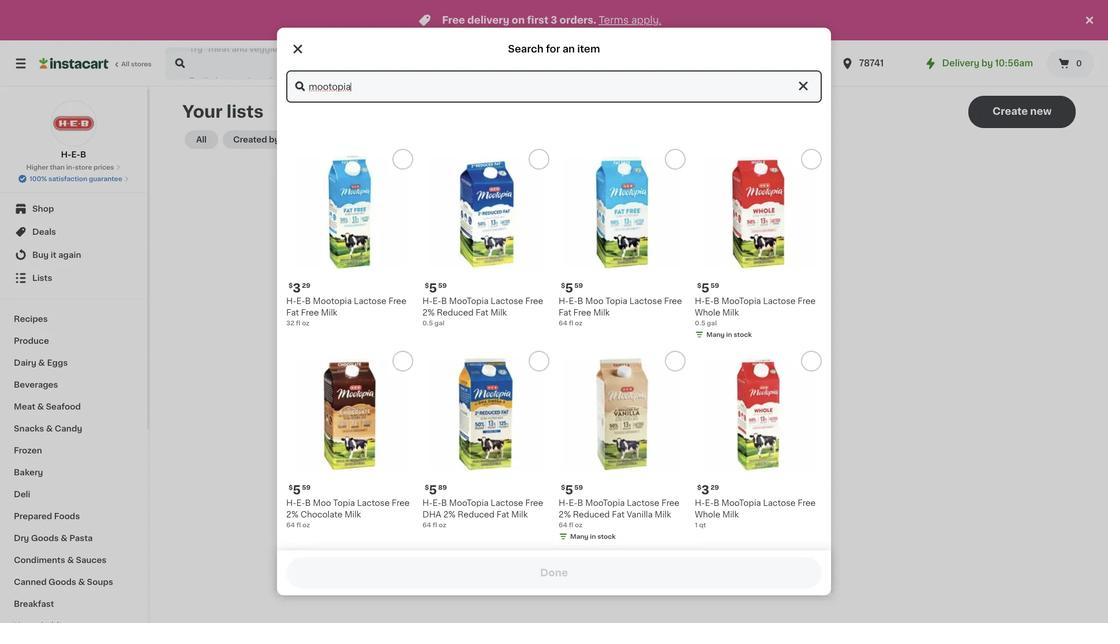Task type: vqa. For each thing, say whether or not it's contained in the screenshot.
the 'fl' within H-E-B MooTopia Lactose Free DHA 2% Reduced Fat Milk 64 fl oz
no



Task type: describe. For each thing, give the bounding box(es) containing it.
b for h-e-b mootopia lactose free whole milk 1 qt
[[714, 499, 719, 507]]

mootopia for qt
[[722, 499, 761, 507]]

condiments & sauces link
[[7, 549, 140, 571]]

& for dairy
[[38, 359, 45, 367]]

& left 'pasta'
[[61, 534, 67, 542]]

store
[[75, 164, 92, 171]]

create a list
[[599, 318, 659, 328]]

lactose for milk
[[491, 297, 523, 305]]

$ for chocolate
[[289, 484, 293, 491]]

free inside h-e-b mootopia lactose free 2% reduced fat vanilla milk 64 fl oz
[[661, 499, 679, 507]]

none search field "search h-e-b..."
[[286, 70, 822, 103]]

lactose for qt
[[763, 499, 796, 507]]

limited time offer region
[[0, 0, 1083, 40]]

fat inside h-e-b mootopia lactose free 2% reduced fat vanilla milk 64 fl oz
[[612, 511, 625, 519]]

64 inside h-e-b mootopia lactose free dha 2% reduced fat milk 64 fl oz
[[422, 522, 431, 528]]

h-e-b logo image
[[50, 100, 97, 147]]

moo for free
[[585, 297, 603, 305]]

it
[[51, 251, 56, 259]]

higher than in-store prices
[[26, 164, 114, 171]]

stock for reduced
[[597, 534, 616, 540]]

b for h-e-b mootopia lactose free 2% reduced fat vanilla milk 64 fl oz
[[577, 499, 583, 507]]

than
[[50, 164, 65, 171]]

breakfast link
[[7, 593, 140, 615]]

delivery by 10:56am link
[[924, 57, 1033, 70]]

terms
[[599, 15, 629, 25]]

all button
[[185, 130, 218, 149]]

buy it again link
[[7, 244, 140, 267]]

5 for h-e-b mootopia lactose free 2% reduced fat milk
[[429, 282, 437, 294]]

topia for chocolate
[[333, 499, 355, 507]]

oz inside "h-e-b mootopia lactose free fat free milk 32 fl oz"
[[302, 320, 309, 326]]

meat & seafood
[[14, 403, 81, 411]]

2% inside h-e-b moo topia lactose free 2% chocolate milk 64 fl oz
[[286, 511, 298, 519]]

dairy
[[14, 359, 36, 367]]

e- for h-e-b moo topia lactose free 2% chocolate milk 64 fl oz
[[296, 499, 305, 507]]

snacks
[[14, 425, 44, 433]]

free inside h-e-b mootopia lactose free whole milk 1 qt
[[798, 499, 816, 507]]

create new
[[992, 106, 1052, 116]]

lactose for 32
[[354, 297, 386, 305]]

78741 button
[[841, 47, 910, 80]]

$ 3 29 for h-e-b mootopia lactose free whole milk
[[697, 484, 719, 496]]

2% inside h-e-b mootopia lactose free 2% reduced fat vanilla milk 64 fl oz
[[559, 511, 571, 519]]

$ for fat
[[425, 282, 429, 289]]

dairy & eggs link
[[7, 352, 140, 374]]

breakfast
[[14, 600, 54, 608]]

59 for h-e-b moo topia lactose free fat free milk
[[574, 282, 583, 289]]

5 for h-e-b mootopia lactose free dha 2% reduced fat milk
[[429, 484, 437, 496]]

b for h-e-b mootopia lactose free fat free milk 32 fl oz
[[305, 297, 311, 305]]

100% satisfaction guarantee button
[[18, 172, 129, 184]]

dairy & eggs
[[14, 359, 68, 367]]

h-e-b
[[61, 151, 86, 159]]

dry goods & pasta
[[14, 534, 93, 542]]

mootopia for milk
[[449, 297, 489, 305]]

& for meat
[[37, 403, 44, 411]]

lists for lists you create will be saved here.
[[559, 293, 578, 301]]

in for milk
[[726, 332, 732, 338]]

orders.
[[560, 15, 596, 25]]

all for all stores
[[121, 61, 129, 67]]

59 for h-e-b moo topia lactose free 2% chocolate milk
[[302, 484, 311, 491]]

topia for free
[[606, 297, 627, 305]]

sauces
[[76, 556, 106, 564]]

h-e-b moo topia lactose free fat free milk 64 fl oz
[[559, 297, 682, 326]]

delivery by 10:56am
[[942, 59, 1033, 68]]

stock for milk
[[734, 332, 752, 338]]

h- for h-e-b moo topia lactose free fat free milk 64 fl oz
[[559, 297, 569, 305]]

5 for h-e-b mootopia lactose free 2% reduced fat vanilla milk
[[565, 484, 573, 496]]

fl inside "h-e-b mootopia lactose free fat free milk 32 fl oz"
[[296, 320, 300, 326]]

created
[[233, 136, 267, 144]]

b for h-e-b mootopia lactose free whole milk 0.5 gal
[[714, 297, 719, 305]]

64 inside h-e-b moo topia lactose free 2% chocolate milk 64 fl oz
[[286, 522, 295, 528]]

first
[[527, 15, 548, 25]]

78741
[[859, 59, 884, 68]]

me
[[282, 136, 295, 144]]

produce link
[[7, 330, 140, 352]]

all stores
[[121, 61, 152, 67]]

0.5 inside h-e-b mootopia lactose free whole milk 0.5 gal
[[695, 320, 705, 326]]

lactose for vanilla
[[627, 499, 659, 507]]

59 for h-e-b mootopia lactose free whole milk
[[711, 282, 719, 289]]

mootopia for vanilla
[[585, 499, 625, 507]]

prices
[[94, 164, 114, 171]]

h-e-b mootopia lactose free dha 2% reduced fat milk 64 fl oz
[[422, 499, 543, 528]]

oz inside h-e-b mootopia lactose free 2% reduced fat vanilla milk 64 fl oz
[[575, 522, 582, 528]]

h-e-b mootopia lactose free 2% reduced fat milk 0.5 gal
[[422, 297, 543, 326]]

$ 5 59 for h-e-b mootopia lactose free 2% reduced fat milk
[[425, 282, 447, 294]]

moo for chocolate
[[313, 499, 331, 507]]

an
[[562, 44, 575, 54]]

frozen
[[14, 447, 42, 455]]

fat inside h-e-b moo topia lactose free fat free milk 64 fl oz
[[559, 309, 571, 317]]

lists
[[227, 104, 263, 120]]

buy it again
[[32, 251, 81, 259]]

dry goods & pasta link
[[7, 527, 140, 549]]

deli
[[14, 491, 30, 499]]

& for condiments
[[67, 556, 74, 564]]

many in stock for milk
[[706, 332, 752, 338]]

new
[[1030, 106, 1052, 116]]

64 inside h-e-b mootopia lactose free 2% reduced fat vanilla milk 64 fl oz
[[559, 522, 567, 528]]

3 for h-e-b mootopia lactose free fat free milk
[[293, 282, 301, 294]]

fat inside h-e-b mootopia lactose free dha 2% reduced fat milk 64 fl oz
[[497, 511, 509, 519]]

snacks & candy
[[14, 425, 82, 433]]

qt
[[699, 522, 706, 528]]

milk inside h-e-b moo topia lactose free 2% chocolate milk 64 fl oz
[[345, 511, 361, 519]]

in-
[[66, 164, 75, 171]]

beverages link
[[7, 374, 140, 396]]

delivery
[[467, 15, 509, 25]]

created by me
[[233, 136, 295, 144]]

create
[[597, 293, 623, 301]]

3 inside limited time offer region
[[551, 15, 557, 25]]

100% satisfaction guarantee
[[29, 176, 122, 182]]

mootopia
[[313, 297, 352, 305]]

whole for h-e-b mootopia lactose free whole milk 0.5 gal
[[695, 309, 720, 317]]

guarantee
[[89, 176, 122, 182]]

b for h-e-b
[[80, 151, 86, 159]]

b for h-e-b moo topia lactose free fat free milk 64 fl oz
[[577, 297, 583, 305]]

& left soups
[[78, 578, 85, 586]]

$ 5 59 for h-e-b moo topia lactose free fat free milk
[[561, 282, 583, 294]]

bakery
[[14, 469, 43, 477]]

lists for lists
[[32, 274, 52, 282]]

in for reduced
[[590, 534, 596, 540]]

0
[[1076, 59, 1082, 68]]

recipes
[[14, 315, 48, 323]]

fl inside h-e-b moo topia lactose free fat free milk 64 fl oz
[[569, 320, 573, 326]]

h- for h-e-b mootopia lactose free 2% reduced fat milk 0.5 gal
[[422, 297, 433, 305]]

lactose inside h-e-b moo topia lactose free fat free milk 64 fl oz
[[629, 297, 662, 305]]

frozen link
[[7, 440, 140, 462]]

buy
[[32, 251, 49, 259]]

59 for h-e-b mootopia lactose free 2% reduced fat vanilla milk
[[574, 484, 583, 491]]

100%
[[29, 176, 47, 182]]

your
[[182, 104, 223, 120]]

search for an item
[[508, 44, 600, 54]]

dry
[[14, 534, 29, 542]]

all for all
[[196, 136, 207, 144]]

terms apply. link
[[599, 15, 661, 25]]

mootopia for fat
[[449, 499, 489, 507]]

$ 5 59 for h-e-b moo topia lactose free 2% chocolate milk
[[289, 484, 311, 496]]

instacart logo image
[[39, 57, 108, 70]]

h-e-b mootopia lactose free whole milk 0.5 gal
[[695, 297, 816, 326]]

many in stock for reduced
[[570, 534, 616, 540]]

h-e-b mootopia lactose free 2% reduced fat vanilla milk 64 fl oz
[[559, 499, 679, 528]]

59 for h-e-b mootopia lactose free 2% reduced fat milk
[[438, 282, 447, 289]]

reduced inside h-e-b mootopia lactose free dha 2% reduced fat milk 64 fl oz
[[458, 511, 495, 519]]

be
[[640, 293, 651, 301]]

canned goods & soups link
[[7, 571, 140, 593]]

reduced for milk
[[437, 309, 474, 317]]

prepared foods
[[14, 512, 80, 521]]

create for create new
[[992, 106, 1028, 116]]

e- for h-e-b mootopia lactose free 2% reduced fat vanilla milk 64 fl oz
[[569, 499, 577, 507]]

$ for milk
[[289, 282, 293, 289]]

lists link
[[7, 267, 140, 290]]

h- for h-e-b
[[61, 151, 71, 159]]

shop link
[[7, 197, 140, 220]]

delivery button
[[666, 52, 740, 75]]



Task type: locate. For each thing, give the bounding box(es) containing it.
1 vertical spatial topia
[[333, 499, 355, 507]]

dialog
[[277, 28, 831, 623]]

stores
[[131, 61, 152, 67]]

service type group
[[666, 52, 827, 75]]

5 left you
[[565, 282, 573, 294]]

e- for h-e-b mootopia lactose free dha 2% reduced fat milk 64 fl oz
[[433, 499, 441, 507]]

delivery for delivery
[[695, 59, 729, 68]]

3
[[551, 15, 557, 25], [293, 282, 301, 294], [701, 484, 709, 496]]

1 horizontal spatial 29
[[711, 484, 719, 491]]

mootopia inside h-e-b mootopia lactose free dha 2% reduced fat milk 64 fl oz
[[449, 499, 489, 507]]

many
[[706, 332, 725, 338], [570, 534, 588, 540]]

0 vertical spatial all
[[121, 61, 129, 67]]

& for snacks
[[46, 425, 53, 433]]

$ 5 59 for h-e-b mootopia lactose free whole milk
[[697, 282, 719, 294]]

list
[[644, 318, 659, 328]]

recipes link
[[7, 308, 140, 330]]

e- for h-e-b
[[71, 151, 80, 159]]

1 horizontal spatial many
[[706, 332, 725, 338]]

milk inside h-e-b mootopia lactose free 2% reduced fat milk 0.5 gal
[[490, 309, 507, 317]]

Search H-E-B... field
[[286, 70, 822, 103]]

1 vertical spatial $ 3 29
[[697, 484, 719, 496]]

bakery link
[[7, 462, 140, 484]]

$ 5 89
[[425, 484, 447, 496]]

by for created
[[269, 136, 280, 144]]

h-e-b mootopia lactose free fat free milk 32 fl oz
[[286, 297, 406, 326]]

deals
[[32, 228, 56, 236]]

$ 5 59 left create
[[561, 282, 583, 294]]

b for h-e-b mootopia lactose free dha 2% reduced fat milk 64 fl oz
[[441, 499, 447, 507]]

h-e-b moo topia lactose free 2% chocolate milk 64 fl oz
[[286, 499, 410, 528]]

goods for dry
[[31, 534, 59, 542]]

condiments
[[14, 556, 65, 564]]

fat inside h-e-b mootopia lactose free 2% reduced fat milk 0.5 gal
[[476, 309, 488, 317]]

stock down h-e-b mootopia lactose free 2% reduced fat vanilla milk 64 fl oz
[[597, 534, 616, 540]]

create left a
[[599, 318, 633, 328]]

fl inside h-e-b mootopia lactose free 2% reduced fat vanilla milk 64 fl oz
[[569, 522, 573, 528]]

& left sauces
[[67, 556, 74, 564]]

1 vertical spatial in
[[590, 534, 596, 540]]

topia up create a list
[[606, 297, 627, 305]]

mootopia inside h-e-b mootopia lactose free 2% reduced fat vanilla milk 64 fl oz
[[585, 499, 625, 507]]

deals link
[[7, 220, 140, 244]]

0 horizontal spatial 29
[[302, 282, 310, 289]]

89
[[438, 484, 447, 491]]

free inside h-e-b moo topia lactose free 2% chocolate milk 64 fl oz
[[392, 499, 410, 507]]

oz inside h-e-b mootopia lactose free dha 2% reduced fat milk 64 fl oz
[[439, 522, 446, 528]]

1 vertical spatial stock
[[597, 534, 616, 540]]

0 horizontal spatial stock
[[597, 534, 616, 540]]

item
[[577, 44, 600, 54]]

lactose for gal
[[763, 297, 796, 305]]

1 vertical spatial many
[[570, 534, 588, 540]]

b inside h-e-b mootopia lactose free 2% reduced fat vanilla milk 64 fl oz
[[577, 499, 583, 507]]

create for create a list
[[599, 318, 633, 328]]

create left new
[[992, 106, 1028, 116]]

in down h-e-b mootopia lactose free whole milk 0.5 gal
[[726, 332, 732, 338]]

mootopia for gal
[[722, 297, 761, 305]]

search
[[508, 44, 543, 54]]

2% inside h-e-b mootopia lactose free 2% reduced fat milk 0.5 gal
[[422, 309, 435, 317]]

2 whole from the top
[[695, 511, 720, 519]]

dha
[[422, 511, 441, 519]]

e- for h-e-b mootopia lactose free whole milk 0.5 gal
[[705, 297, 714, 305]]

59 up chocolate
[[302, 484, 311, 491]]

e- inside h-e-b moo topia lactose free fat free milk 64 fl oz
[[569, 297, 577, 305]]

None search field
[[165, 47, 651, 80], [286, 70, 822, 103], [165, 47, 651, 80]]

2 0.5 from the left
[[695, 320, 705, 326]]

lactose inside h-e-b mootopia lactose free whole milk 1 qt
[[763, 499, 796, 507]]

many in stock
[[706, 332, 752, 338], [570, 534, 616, 540]]

$ 5 59 for h-e-b mootopia lactose free 2% reduced fat vanilla milk
[[561, 484, 583, 496]]

milk inside h-e-b mootopia lactose free whole milk 1 qt
[[722, 511, 739, 519]]

1 horizontal spatial delivery
[[942, 59, 979, 68]]

by left me
[[269, 136, 280, 144]]

b for h-e-b mootopia lactose free 2% reduced fat milk 0.5 gal
[[441, 297, 447, 305]]

1 horizontal spatial by
[[981, 59, 993, 68]]

all stores link
[[39, 47, 152, 80]]

soups
[[87, 578, 113, 586]]

1 vertical spatial create
[[599, 318, 633, 328]]

0 vertical spatial goods
[[31, 534, 59, 542]]

1 horizontal spatial 0.5
[[695, 320, 705, 326]]

h- inside h-e-b mootopia lactose free 2% reduced fat vanilla milk 64 fl oz
[[559, 499, 569, 507]]

fl inside h-e-b moo topia lactose free 2% chocolate milk 64 fl oz
[[296, 522, 301, 528]]

5 left 89
[[429, 484, 437, 496]]

29 up h-e-b mootopia lactose free whole milk 1 qt
[[711, 484, 719, 491]]

goods down the prepared foods
[[31, 534, 59, 542]]

all left stores at top
[[121, 61, 129, 67]]

h- inside h-e-b moo topia lactose free fat free milk 64 fl oz
[[559, 297, 569, 305]]

in
[[726, 332, 732, 338], [590, 534, 596, 540]]

stock down h-e-b mootopia lactose free whole milk 0.5 gal
[[734, 332, 752, 338]]

higher than in-store prices link
[[26, 163, 121, 172]]

29 for mootopia
[[302, 282, 310, 289]]

canned goods & soups
[[14, 578, 113, 586]]

e- for h-e-b mootopia lactose free fat free milk 32 fl oz
[[296, 297, 305, 305]]

topia inside h-e-b moo topia lactose free fat free milk 64 fl oz
[[606, 297, 627, 305]]

h-e-b mootopia lactose free whole milk 1 qt
[[695, 499, 816, 528]]

free inside h-e-b mootopia lactose free 2% reduced fat milk 0.5 gal
[[525, 297, 543, 305]]

topia inside h-e-b moo topia lactose free 2% chocolate milk 64 fl oz
[[333, 499, 355, 507]]

dialog containing 3
[[277, 28, 831, 623]]

prepared
[[14, 512, 52, 521]]

& right meat
[[37, 403, 44, 411]]

mootopia inside h-e-b mootopia lactose free whole milk 0.5 gal
[[722, 297, 761, 305]]

0.5
[[422, 320, 433, 326], [695, 320, 705, 326]]

all down your
[[196, 136, 207, 144]]

by for delivery
[[981, 59, 993, 68]]

topia up chocolate
[[333, 499, 355, 507]]

free inside h-e-b mootopia lactose free dha 2% reduced fat milk 64 fl oz
[[525, 499, 543, 507]]

0 vertical spatial whole
[[695, 309, 720, 317]]

$ 3 29 for h-e-b mootopia lactose free fat free milk
[[289, 282, 310, 294]]

lactose inside h-e-b mootopia lactose free 2% reduced fat vanilla milk 64 fl oz
[[627, 499, 659, 507]]

e- inside "h-e-b mootopia lactose free fat free milk 32 fl oz"
[[296, 297, 305, 305]]

lactose for fat
[[491, 499, 523, 507]]

1 gal from the left
[[434, 320, 444, 326]]

fl inside h-e-b mootopia lactose free dha 2% reduced fat milk 64 fl oz
[[433, 522, 437, 528]]

1 vertical spatial lists
[[559, 293, 578, 301]]

a
[[636, 318, 642, 328]]

0 vertical spatial 3
[[551, 15, 557, 25]]

b for h-e-b moo topia lactose free 2% chocolate milk 64 fl oz
[[305, 499, 311, 507]]

5 up chocolate
[[293, 484, 301, 496]]

2% inside h-e-b mootopia lactose free dha 2% reduced fat milk 64 fl oz
[[443, 511, 456, 519]]

e- for h-e-b mootopia lactose free 2% reduced fat milk 0.5 gal
[[433, 297, 441, 305]]

moo up chocolate
[[313, 499, 331, 507]]

0 horizontal spatial many
[[570, 534, 588, 540]]

h- for h-e-b mootopia lactose free dha 2% reduced fat milk 64 fl oz
[[422, 499, 433, 507]]

1 vertical spatial many in stock
[[570, 534, 616, 540]]

0 vertical spatial 29
[[302, 282, 310, 289]]

5 up h-e-b mootopia lactose free 2% reduced fat milk 0.5 gal
[[429, 282, 437, 294]]

reduced for vanilla
[[573, 511, 610, 519]]

b inside "link"
[[80, 151, 86, 159]]

1 horizontal spatial lists
[[559, 293, 578, 301]]

0 horizontal spatial topia
[[333, 499, 355, 507]]

h- for h-e-b mootopia lactose free whole milk 1 qt
[[695, 499, 705, 507]]

0 vertical spatial many in stock
[[706, 332, 752, 338]]

oz inside h-e-b moo topia lactose free 2% chocolate milk 64 fl oz
[[302, 522, 310, 528]]

1 vertical spatial 29
[[711, 484, 719, 491]]

h- inside "h-e-b mootopia lactose free fat free milk 32 fl oz"
[[286, 297, 296, 305]]

10:56am
[[995, 59, 1033, 68]]

0 vertical spatial by
[[981, 59, 993, 68]]

1 0.5 from the left
[[422, 320, 433, 326]]

goods
[[31, 534, 59, 542], [49, 578, 76, 586]]

h- for h-e-b mootopia lactose free 2% reduced fat vanilla milk 64 fl oz
[[559, 499, 569, 507]]

0 vertical spatial stock
[[734, 332, 752, 338]]

0 horizontal spatial moo
[[313, 499, 331, 507]]

many down h-e-b mootopia lactose free 2% reduced fat vanilla milk 64 fl oz
[[570, 534, 588, 540]]

goods for canned
[[49, 578, 76, 586]]

create
[[992, 106, 1028, 116], [599, 318, 633, 328]]

h- for h-e-b mootopia lactose free whole milk 0.5 gal
[[695, 297, 705, 305]]

h- inside "link"
[[61, 151, 71, 159]]

1 horizontal spatial in
[[726, 332, 732, 338]]

&
[[38, 359, 45, 367], [37, 403, 44, 411], [46, 425, 53, 433], [61, 534, 67, 542], [67, 556, 74, 564], [78, 578, 85, 586]]

0 horizontal spatial in
[[590, 534, 596, 540]]

1 vertical spatial whole
[[695, 511, 720, 519]]

0 horizontal spatial gal
[[434, 320, 444, 326]]

1 vertical spatial moo
[[313, 499, 331, 507]]

pasta
[[69, 534, 93, 542]]

0 horizontal spatial 3
[[293, 282, 301, 294]]

candy
[[55, 425, 82, 433]]

e- for h-e-b mootopia lactose free whole milk 1 qt
[[705, 499, 714, 507]]

0 vertical spatial lists
[[32, 274, 52, 282]]

h-e-b link
[[50, 100, 97, 160]]

many in stock down h-e-b mootopia lactose free 2% reduced fat vanilla milk 64 fl oz
[[570, 534, 616, 540]]

canned
[[14, 578, 47, 586]]

59 up h-e-b mootopia lactose free 2% reduced fat milk 0.5 gal
[[438, 282, 447, 289]]

many in stock down h-e-b mootopia lactose free whole milk 0.5 gal
[[706, 332, 752, 338]]

e- for h-e-b moo topia lactose free fat free milk 64 fl oz
[[569, 297, 577, 305]]

2 vertical spatial 3
[[701, 484, 709, 496]]

b inside h-e-b moo topia lactose free fat free milk 64 fl oz
[[577, 297, 583, 305]]

milk inside h-e-b mootopia lactose free 2% reduced fat vanilla milk 64 fl oz
[[655, 511, 671, 519]]

foods
[[54, 512, 80, 521]]

fat
[[286, 309, 299, 317], [476, 309, 488, 317], [559, 309, 571, 317], [497, 511, 509, 519], [612, 511, 625, 519]]

0 horizontal spatial $ 3 29
[[289, 282, 310, 294]]

on
[[512, 15, 525, 25]]

create new button
[[968, 96, 1076, 128]]

$ inside $ 5 89
[[425, 484, 429, 491]]

0 vertical spatial topia
[[606, 297, 627, 305]]

lactose inside h-e-b mootopia lactose free whole milk 0.5 gal
[[763, 297, 796, 305]]

moo
[[585, 297, 603, 305], [313, 499, 331, 507]]

0 vertical spatial create
[[992, 106, 1028, 116]]

lactose
[[354, 297, 386, 305], [491, 297, 523, 305], [629, 297, 662, 305], [763, 297, 796, 305], [357, 499, 390, 507], [491, 499, 523, 507], [627, 499, 659, 507], [763, 499, 796, 507]]

goods down condiments & sauces at bottom
[[49, 578, 76, 586]]

5 up h-e-b mootopia lactose free 2% reduced fat vanilla milk 64 fl oz
[[565, 484, 573, 496]]

64
[[559, 320, 567, 326], [286, 522, 295, 528], [422, 522, 431, 528], [559, 522, 567, 528]]

shop
[[32, 205, 54, 213]]

lactose inside h-e-b mootopia lactose free dha 2% reduced fat milk 64 fl oz
[[491, 499, 523, 507]]

1 vertical spatial by
[[269, 136, 280, 144]]

e- inside h-e-b mootopia lactose free 2% reduced fat milk 0.5 gal
[[433, 297, 441, 305]]

0 horizontal spatial create
[[599, 318, 633, 328]]

many for milk
[[706, 332, 725, 338]]

0 vertical spatial in
[[726, 332, 732, 338]]

5 for h-e-b mootopia lactose free whole milk
[[701, 282, 709, 294]]

b inside h-e-b moo topia lactose free 2% chocolate milk 64 fl oz
[[305, 499, 311, 507]]

e- inside "link"
[[71, 151, 80, 159]]

b inside "h-e-b mootopia lactose free fat free milk 32 fl oz"
[[305, 297, 311, 305]]

by left 10:56am
[[981, 59, 993, 68]]

fat inside "h-e-b mootopia lactose free fat free milk 32 fl oz"
[[286, 309, 299, 317]]

0 vertical spatial moo
[[585, 297, 603, 305]]

h- inside h-e-b mootopia lactose free dha 2% reduced fat milk 64 fl oz
[[422, 499, 433, 507]]

$ for reduced
[[425, 484, 429, 491]]

e- inside h-e-b mootopia lactose free dha 2% reduced fat milk 64 fl oz
[[433, 499, 441, 507]]

1 vertical spatial goods
[[49, 578, 76, 586]]

0 vertical spatial many
[[706, 332, 725, 338]]

3 up 'qt'
[[701, 484, 709, 496]]

59 up h-e-b mootopia lactose free whole milk 0.5 gal
[[711, 282, 719, 289]]

5 for h-e-b moo topia lactose free 2% chocolate milk
[[293, 484, 301, 496]]

$ for 1
[[697, 484, 701, 491]]

1 horizontal spatial all
[[196, 136, 207, 144]]

32
[[286, 320, 294, 326]]

gal inside h-e-b mootopia lactose free 2% reduced fat milk 0.5 gal
[[434, 320, 444, 326]]

5 for h-e-b moo topia lactose free fat free milk
[[565, 282, 573, 294]]

$ 5 59 up h-e-b mootopia lactose free 2% reduced fat milk 0.5 gal
[[425, 282, 447, 294]]

1 horizontal spatial many in stock
[[706, 332, 752, 338]]

lists left you
[[559, 293, 578, 301]]

by inside delivery by 10:56am link
[[981, 59, 993, 68]]

all inside button
[[196, 136, 207, 144]]

h- inside h-e-b moo topia lactose free 2% chocolate milk 64 fl oz
[[286, 499, 296, 507]]

create inside button
[[992, 106, 1028, 116]]

5
[[429, 282, 437, 294], [565, 282, 573, 294], [701, 282, 709, 294], [293, 484, 301, 496], [429, 484, 437, 496], [565, 484, 573, 496]]

0 button
[[1047, 50, 1094, 77]]

59 up you
[[574, 282, 583, 289]]

1 horizontal spatial $ 3 29
[[697, 484, 719, 496]]

snacks & candy link
[[7, 418, 140, 440]]

0 horizontal spatial 0.5
[[422, 320, 433, 326]]

gal inside h-e-b mootopia lactose free whole milk 0.5 gal
[[707, 320, 717, 326]]

0.5 inside h-e-b mootopia lactose free 2% reduced fat milk 0.5 gal
[[422, 320, 433, 326]]

whole for h-e-b mootopia lactose free whole milk 1 qt
[[695, 511, 720, 519]]

milk inside h-e-b moo topia lactose free fat free milk 64 fl oz
[[593, 309, 610, 317]]

$ 3 29 up 32
[[289, 282, 310, 294]]

& left the eggs
[[38, 359, 45, 367]]

2%
[[422, 309, 435, 317], [286, 511, 298, 519], [443, 511, 456, 519], [559, 511, 571, 519]]

1 horizontal spatial gal
[[707, 320, 717, 326]]

1 horizontal spatial topia
[[606, 297, 627, 305]]

1 horizontal spatial stock
[[734, 332, 752, 338]]

moo inside h-e-b moo topia lactose free 2% chocolate milk 64 fl oz
[[313, 499, 331, 507]]

1 vertical spatial 3
[[293, 282, 301, 294]]

lactose inside "h-e-b mootopia lactose free fat free milk 32 fl oz"
[[354, 297, 386, 305]]

0 horizontal spatial by
[[269, 136, 280, 144]]

b inside h-e-b mootopia lactose free whole milk 1 qt
[[714, 499, 719, 507]]

& inside 'link'
[[38, 359, 45, 367]]

lists down buy
[[32, 274, 52, 282]]

$ 5 59 right saved
[[697, 282, 719, 294]]

delivery
[[942, 59, 979, 68], [695, 59, 729, 68]]

29 up "h-e-b mootopia lactose free fat free milk 32 fl oz"
[[302, 282, 310, 289]]

topia
[[606, 297, 627, 305], [333, 499, 355, 507]]

whole down here.
[[695, 309, 720, 317]]

again
[[58, 251, 81, 259]]

whole inside h-e-b mootopia lactose free whole milk 0.5 gal
[[695, 309, 720, 317]]

lactose inside h-e-b moo topia lactose free 2% chocolate milk 64 fl oz
[[357, 499, 390, 507]]

deli link
[[7, 484, 140, 506]]

$ 3 29 up 'qt'
[[697, 484, 719, 496]]

moo left "will"
[[585, 297, 603, 305]]

h- for h-e-b mootopia lactose free fat free milk 32 fl oz
[[286, 297, 296, 305]]

delivery for delivery by 10:56am
[[942, 59, 979, 68]]

e- inside h-e-b mootopia lactose free whole milk 0.5 gal
[[705, 297, 714, 305]]

produce
[[14, 337, 49, 345]]

lactose inside h-e-b mootopia lactose free 2% reduced fat milk 0.5 gal
[[491, 297, 523, 305]]

mootopia inside h-e-b mootopia lactose free whole milk 1 qt
[[722, 499, 761, 507]]

h- inside h-e-b mootopia lactose free 2% reduced fat milk 0.5 gal
[[422, 297, 433, 305]]

29 for mootopia
[[711, 484, 719, 491]]

created by me button
[[223, 130, 305, 149]]

oz inside h-e-b moo topia lactose free fat free milk 64 fl oz
[[575, 320, 582, 326]]

stock
[[734, 332, 752, 338], [597, 534, 616, 540]]

delivery inside button
[[695, 59, 729, 68]]

by inside created by me button
[[269, 136, 280, 144]]

2 gal from the left
[[707, 320, 717, 326]]

1 horizontal spatial 3
[[551, 15, 557, 25]]

64 inside h-e-b moo topia lactose free fat free milk 64 fl oz
[[559, 320, 567, 326]]

h- for h-e-b moo topia lactose free 2% chocolate milk 64 fl oz
[[286, 499, 296, 507]]

whole up 'qt'
[[695, 511, 720, 519]]

prepared foods link
[[7, 506, 140, 527]]

free delivery on first 3 orders. terms apply.
[[442, 15, 661, 25]]

59 up h-e-b mootopia lactose free 2% reduced fat vanilla milk 64 fl oz
[[574, 484, 583, 491]]

0 horizontal spatial lists
[[32, 274, 52, 282]]

whole inside h-e-b mootopia lactose free whole milk 1 qt
[[695, 511, 720, 519]]

meat & seafood link
[[7, 396, 140, 418]]

apply.
[[631, 15, 661, 25]]

free inside h-e-b mootopia lactose free whole milk 0.5 gal
[[798, 297, 816, 305]]

$ for free
[[561, 282, 565, 289]]

reduced inside h-e-b mootopia lactose free 2% reduced fat milk 0.5 gal
[[437, 309, 474, 317]]

1 vertical spatial all
[[196, 136, 207, 144]]

$ 5 59 up chocolate
[[289, 484, 311, 496]]

3 for h-e-b mootopia lactose free whole milk
[[701, 484, 709, 496]]

e- inside h-e-b mootopia lactose free 2% reduced fat vanilla milk 64 fl oz
[[569, 499, 577, 507]]

moo inside h-e-b moo topia lactose free fat free milk 64 fl oz
[[585, 297, 603, 305]]

& left candy
[[46, 425, 53, 433]]

29
[[302, 282, 310, 289], [711, 484, 719, 491]]

satisfaction
[[49, 176, 87, 182]]

5 right here.
[[701, 282, 709, 294]]

0 horizontal spatial delivery
[[695, 59, 729, 68]]

condiments & sauces
[[14, 556, 106, 564]]

many for reduced
[[570, 534, 588, 540]]

free inside limited time offer region
[[442, 15, 465, 25]]

many down h-e-b mootopia lactose free whole milk 0.5 gal
[[706, 332, 725, 338]]

e- inside h-e-b moo topia lactose free 2% chocolate milk 64 fl oz
[[296, 499, 305, 507]]

milk inside h-e-b mootopia lactose free whole milk 0.5 gal
[[722, 309, 739, 317]]

reduced inside h-e-b mootopia lactose free 2% reduced fat vanilla milk 64 fl oz
[[573, 511, 610, 519]]

3 right first
[[551, 15, 557, 25]]

milk inside "h-e-b mootopia lactose free fat free milk 32 fl oz"
[[321, 309, 337, 317]]

0 horizontal spatial all
[[121, 61, 129, 67]]

0 vertical spatial $ 3 29
[[289, 282, 310, 294]]

1
[[695, 522, 698, 528]]

create a list link
[[599, 316, 659, 329]]

seafood
[[46, 403, 81, 411]]

b inside h-e-b mootopia lactose free whole milk 0.5 gal
[[714, 297, 719, 305]]

milk inside h-e-b mootopia lactose free dha 2% reduced fat milk 64 fl oz
[[511, 511, 528, 519]]

h- inside h-e-b mootopia lactose free whole milk 0.5 gal
[[695, 297, 705, 305]]

oz
[[302, 320, 309, 326], [575, 320, 582, 326], [302, 522, 310, 528], [439, 522, 446, 528], [575, 522, 582, 528]]

lists you create will be saved here.
[[559, 293, 699, 301]]

h- inside h-e-b mootopia lactose free whole milk 1 qt
[[695, 499, 705, 507]]

vanilla
[[627, 511, 653, 519]]

in down h-e-b mootopia lactose free 2% reduced fat vanilla milk 64 fl oz
[[590, 534, 596, 540]]

1 horizontal spatial create
[[992, 106, 1028, 116]]

mootopia inside h-e-b mootopia lactose free 2% reduced fat milk 0.5 gal
[[449, 297, 489, 305]]

e- inside h-e-b mootopia lactose free whole milk 1 qt
[[705, 499, 714, 507]]

$ 5 59 up h-e-b mootopia lactose free 2% reduced fat vanilla milk 64 fl oz
[[561, 484, 583, 496]]

e-
[[71, 151, 80, 159], [296, 297, 305, 305], [433, 297, 441, 305], [569, 297, 577, 305], [705, 297, 714, 305], [296, 499, 305, 507], [433, 499, 441, 507], [569, 499, 577, 507], [705, 499, 714, 507]]

2 horizontal spatial 3
[[701, 484, 709, 496]]

1 horizontal spatial moo
[[585, 297, 603, 305]]

gal
[[434, 320, 444, 326], [707, 320, 717, 326]]

1 whole from the top
[[695, 309, 720, 317]]

3 up 32
[[293, 282, 301, 294]]

b inside h-e-b mootopia lactose free 2% reduced fat milk 0.5 gal
[[441, 297, 447, 305]]

b inside h-e-b mootopia lactose free dha 2% reduced fat milk 64 fl oz
[[441, 499, 447, 507]]

saved
[[653, 293, 677, 301]]

free
[[442, 15, 465, 25], [388, 297, 406, 305], [525, 297, 543, 305], [664, 297, 682, 305], [798, 297, 816, 305], [301, 309, 319, 317], [573, 309, 591, 317], [392, 499, 410, 507], [525, 499, 543, 507], [661, 499, 679, 507], [798, 499, 816, 507]]

product group
[[286, 149, 413, 328], [422, 149, 549, 328], [559, 149, 686, 328], [695, 149, 822, 342], [286, 351, 413, 530], [422, 351, 549, 530], [559, 351, 686, 544], [695, 351, 822, 530]]

0 horizontal spatial many in stock
[[570, 534, 616, 540]]

your lists
[[182, 104, 263, 120]]



